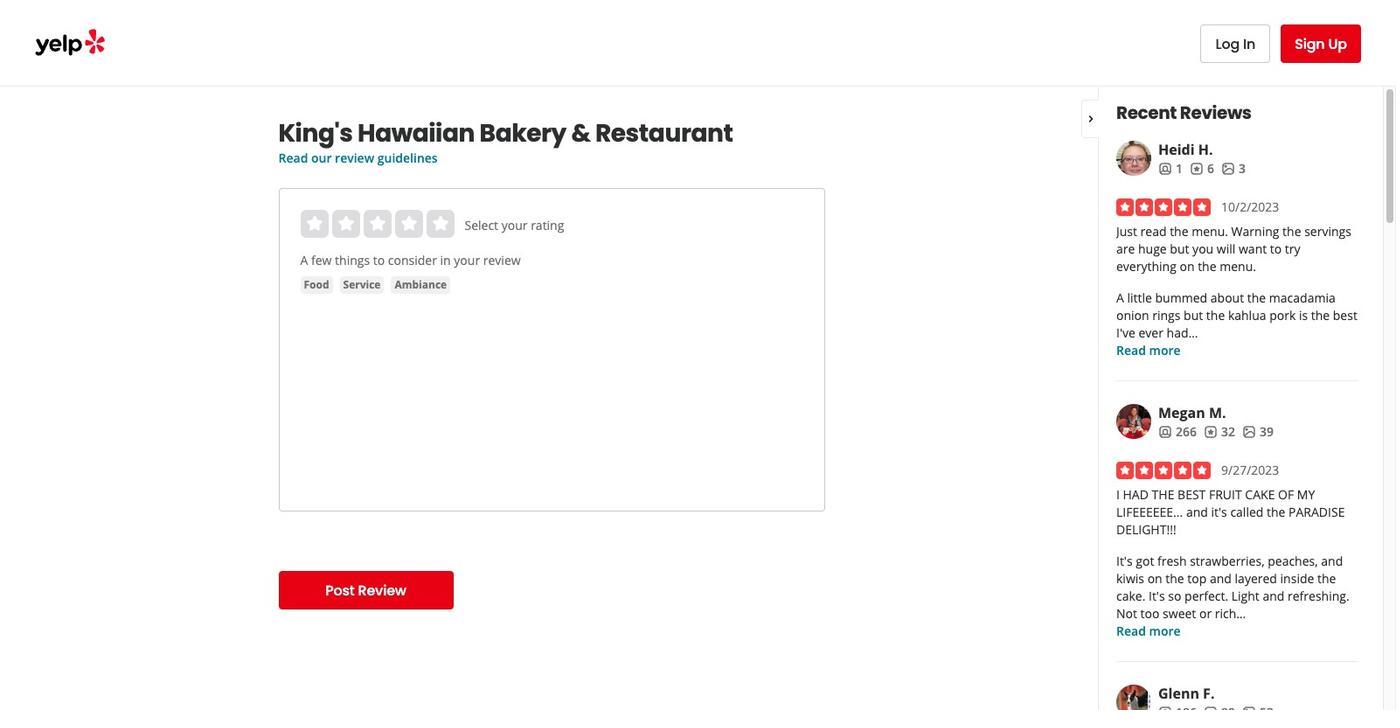 Task type: locate. For each thing, give the bounding box(es) containing it.
5 star rating image up read
[[1117, 199, 1211, 216]]

1 vertical spatial it's
[[1149, 588, 1166, 604]]

reviews element for m.
[[1204, 423, 1236, 441]]

try
[[1286, 241, 1301, 257]]

the up so
[[1166, 570, 1185, 587]]

0 vertical spatial your
[[502, 217, 528, 234]]

0 vertical spatial review
[[335, 150, 374, 166]]

0 horizontal spatial your
[[454, 252, 480, 269]]

16 review v2 image left 6
[[1190, 162, 1204, 176]]

servings
[[1305, 223, 1352, 240]]

0 horizontal spatial review
[[335, 150, 374, 166]]

more down ever
[[1150, 342, 1181, 359]]

little
[[1128, 289, 1153, 306]]

friends element for heidi h.
[[1159, 160, 1183, 178]]

warning
[[1232, 223, 1280, 240]]

your left rating
[[502, 217, 528, 234]]

2 vertical spatial photos element
[[1243, 704, 1274, 710]]

read more
[[1117, 342, 1181, 359], [1117, 623, 1181, 639]]

1 vertical spatial on
[[1148, 570, 1163, 587]]

None radio
[[300, 210, 328, 238]]

are
[[1117, 241, 1136, 257]]

2 read more button from the top
[[1117, 623, 1181, 640]]

on
[[1180, 258, 1195, 275], [1148, 570, 1163, 587]]

1 vertical spatial a
[[1117, 289, 1125, 306]]

16 friends v2 image left 1
[[1159, 162, 1173, 176]]

the down about
[[1207, 307, 1226, 324]]

1 vertical spatial reviews element
[[1204, 423, 1236, 441]]

guidelines
[[378, 150, 438, 166]]

and down best
[[1187, 504, 1209, 520]]

menu. up the you
[[1192, 223, 1229, 240]]

to right things
[[373, 252, 385, 269]]

reviews element containing 32
[[1204, 423, 1236, 441]]

2 vertical spatial friends element
[[1159, 704, 1197, 710]]

and up the 'refreshing.'
[[1322, 553, 1344, 569]]

1 vertical spatial friends element
[[1159, 423, 1197, 441]]

photo of heidi h. image
[[1117, 141, 1152, 176]]

0 vertical spatial a
[[300, 252, 308, 269]]

2 vertical spatial read
[[1117, 623, 1146, 639]]

16 review v2 image for m.
[[1204, 425, 1218, 439]]

read more button
[[1117, 342, 1181, 359], [1117, 623, 1181, 640]]

5 star rating image up the at the bottom right of the page
[[1117, 462, 1211, 479]]

1 horizontal spatial on
[[1180, 258, 1195, 275]]

close sidebar icon image
[[1085, 112, 1098, 126], [1085, 112, 1098, 126]]

glenn
[[1159, 684, 1200, 703]]

more for megan m.
[[1150, 623, 1181, 639]]

0 vertical spatial 16 friends v2 image
[[1159, 162, 1173, 176]]

huge
[[1139, 241, 1167, 257]]

0 vertical spatial more
[[1150, 342, 1181, 359]]

read left our on the left of the page
[[279, 150, 308, 166]]

a left the few
[[300, 252, 308, 269]]

2 read more from the top
[[1117, 623, 1181, 639]]

2 5 star rating image from the top
[[1117, 462, 1211, 479]]

friends element for megan m.
[[1159, 423, 1197, 441]]

5 star rating image
[[1117, 199, 1211, 216], [1117, 462, 1211, 479]]

best
[[1334, 307, 1358, 324]]

or
[[1200, 605, 1212, 622]]

read more button down ever
[[1117, 342, 1181, 359]]

1 horizontal spatial a
[[1117, 289, 1125, 306]]

1 vertical spatial read
[[1117, 342, 1146, 359]]

up
[[1329, 34, 1348, 54]]

2 vertical spatial 16 photos v2 image
[[1243, 706, 1257, 710]]

10/2/2023
[[1222, 199, 1280, 215]]

1 vertical spatial 16 friends v2 image
[[1159, 706, 1173, 710]]

ever
[[1139, 324, 1164, 341]]

16 review v2 image for f.
[[1204, 706, 1218, 710]]

light
[[1232, 588, 1260, 604]]

photos element for glenn f.
[[1243, 704, 1274, 710]]

h.
[[1199, 140, 1214, 159]]

read more for megan m.
[[1117, 623, 1181, 639]]

read down the i've at the top right of page
[[1117, 342, 1146, 359]]

2 vertical spatial 16 review v2 image
[[1204, 706, 1218, 710]]

reviews element down f.
[[1204, 704, 1236, 710]]

the inside i had the best fruit cake of my lifeeeeee... and it's called the paradise delight!!!
[[1267, 504, 1286, 520]]

1 16 friends v2 image from the top
[[1159, 162, 1173, 176]]

1 vertical spatial but
[[1184, 307, 1204, 324]]

0 vertical spatial 16 review v2 image
[[1190, 162, 1204, 176]]

photos element containing 3
[[1222, 160, 1246, 178]]

onion
[[1117, 307, 1150, 324]]

on down got
[[1148, 570, 1163, 587]]

your
[[502, 217, 528, 234], [454, 252, 480, 269]]

bummed
[[1156, 289, 1208, 306]]

photos element containing 39
[[1243, 423, 1274, 441]]

1 horizontal spatial to
[[1271, 241, 1282, 257]]

friends element down heidi
[[1159, 160, 1183, 178]]

called
[[1231, 504, 1264, 520]]

the right read
[[1170, 223, 1189, 240]]

16 review v2 image
[[1190, 162, 1204, 176], [1204, 425, 1218, 439], [1204, 706, 1218, 710]]

16 friends v2 image
[[1159, 162, 1173, 176], [1159, 706, 1173, 710]]

1 vertical spatial read more button
[[1117, 623, 1181, 640]]

too
[[1141, 605, 1160, 622]]

more
[[1150, 342, 1181, 359], [1150, 623, 1181, 639]]

1 friends element from the top
[[1159, 160, 1183, 178]]

3 friends element from the top
[[1159, 704, 1197, 710]]

more down sweet
[[1150, 623, 1181, 639]]

your right in
[[454, 252, 480, 269]]

read for megan m.
[[1117, 623, 1146, 639]]

menu.
[[1192, 223, 1229, 240], [1220, 258, 1257, 275]]

read more down ever
[[1117, 342, 1181, 359]]

read our review guidelines link
[[279, 150, 438, 166]]

had
[[1123, 486, 1149, 503]]

post review button
[[279, 571, 453, 610]]

king's
[[279, 116, 353, 150]]

16 review v2 image left 32
[[1204, 425, 1218, 439]]

on down the you
[[1180, 258, 1195, 275]]

rating element
[[300, 210, 454, 238]]

1 vertical spatial 5 star rating image
[[1117, 462, 1211, 479]]

1 vertical spatial 16 review v2 image
[[1204, 425, 1218, 439]]

1 vertical spatial review
[[483, 252, 521, 269]]

0 vertical spatial 16 photos v2 image
[[1222, 162, 1236, 176]]

macadamia
[[1270, 289, 1336, 306]]

but up had…
[[1184, 307, 1204, 324]]

reviews element down h.
[[1190, 160, 1215, 178]]

and
[[1187, 504, 1209, 520], [1322, 553, 1344, 569], [1210, 570, 1232, 587], [1263, 588, 1285, 604]]

select your rating
[[465, 217, 564, 234]]

0 vertical spatial read
[[279, 150, 308, 166]]

1 vertical spatial read more
[[1117, 623, 1181, 639]]

read more down too
[[1117, 623, 1181, 639]]

2 vertical spatial reviews element
[[1204, 704, 1236, 710]]

a inside a little bummed about the macadamia onion rings but the kahlua pork is the best i've ever had…
[[1117, 289, 1125, 306]]

reviews element down the "m."
[[1204, 423, 1236, 441]]

0 vertical spatial reviews element
[[1190, 160, 1215, 178]]

1 horizontal spatial review
[[483, 252, 521, 269]]

1 vertical spatial 16 photos v2 image
[[1243, 425, 1257, 439]]

friends element
[[1159, 160, 1183, 178], [1159, 423, 1197, 441], [1159, 704, 1197, 710]]

friends element down glenn
[[1159, 704, 1197, 710]]

review down select your rating
[[483, 252, 521, 269]]

a
[[300, 252, 308, 269], [1117, 289, 1125, 306]]

1 vertical spatial menu.
[[1220, 258, 1257, 275]]

0 vertical spatial on
[[1180, 258, 1195, 275]]

menu. down will
[[1220, 258, 1257, 275]]

paradise
[[1289, 504, 1346, 520]]

restaurant
[[596, 116, 733, 150]]

16 friends v2 image for glenn f.
[[1159, 706, 1173, 710]]

2 friends element from the top
[[1159, 423, 1197, 441]]

0 vertical spatial photos element
[[1222, 160, 1246, 178]]

just
[[1117, 223, 1138, 240]]

things
[[335, 252, 370, 269]]

consider
[[388, 252, 437, 269]]

post
[[325, 580, 355, 600]]

the down of on the right
[[1267, 504, 1286, 520]]

not
[[1117, 605, 1138, 622]]

heidi h.
[[1159, 140, 1214, 159]]

just read the menu. warning the servings are huge but you will want to try everything on the menu.
[[1117, 223, 1352, 275]]

about
[[1211, 289, 1245, 306]]

16 friends v2 image down glenn
[[1159, 706, 1173, 710]]

pork
[[1270, 307, 1296, 324]]

a for a little bummed about the macadamia onion rings but the kahlua pork is the best i've ever had…
[[1117, 289, 1125, 306]]

2 16 friends v2 image from the top
[[1159, 706, 1173, 710]]

review
[[335, 150, 374, 166], [483, 252, 521, 269]]

on inside just read the menu. warning the servings are huge but you will want to try everything on the menu.
[[1180, 258, 1195, 275]]

peaches,
[[1268, 553, 1319, 569]]

in
[[1244, 34, 1256, 54]]

the up try
[[1283, 223, 1302, 240]]

1 vertical spatial photos element
[[1243, 423, 1274, 441]]

to
[[1271, 241, 1282, 257], [373, 252, 385, 269]]

0 horizontal spatial on
[[1148, 570, 1163, 587]]

0 vertical spatial but
[[1171, 241, 1190, 257]]

friends element containing 1
[[1159, 160, 1183, 178]]

reviews element for f.
[[1204, 704, 1236, 710]]

recent reviews
[[1117, 101, 1252, 125]]

photos element
[[1222, 160, 1246, 178], [1243, 423, 1274, 441], [1243, 704, 1274, 710]]

None radio
[[332, 210, 360, 238], [363, 210, 391, 238], [395, 210, 423, 238], [426, 210, 454, 238], [332, 210, 360, 238], [363, 210, 391, 238], [395, 210, 423, 238], [426, 210, 454, 238]]

it's got fresh strawberries, peaches, and kiwis on the top and layered inside the cake. it's so perfect. light and refreshing. not too sweet or rich…
[[1117, 553, 1350, 622]]

0 horizontal spatial a
[[300, 252, 308, 269]]

log in button
[[1201, 24, 1271, 63]]

1 more from the top
[[1150, 342, 1181, 359]]

1 horizontal spatial your
[[502, 217, 528, 234]]

read more button for megan m.
[[1117, 623, 1181, 640]]

1 5 star rating image from the top
[[1117, 199, 1211, 216]]

0 vertical spatial friends element
[[1159, 160, 1183, 178]]

1 vertical spatial your
[[454, 252, 480, 269]]

read more button down too
[[1117, 623, 1181, 640]]

rating
[[531, 217, 564, 234]]

layered
[[1235, 570, 1278, 587]]

post review
[[325, 580, 407, 600]]

16 photos v2 image for megan m.
[[1243, 425, 1257, 439]]

1 read more from the top
[[1117, 342, 1181, 359]]

it's left so
[[1149, 588, 1166, 604]]

strawberries,
[[1190, 553, 1265, 569]]

top
[[1188, 570, 1207, 587]]

friends element containing 266
[[1159, 423, 1197, 441]]

16 review v2 image for h.
[[1190, 162, 1204, 176]]

0 vertical spatial read more
[[1117, 342, 1181, 359]]

the
[[1170, 223, 1189, 240], [1283, 223, 1302, 240], [1198, 258, 1217, 275], [1248, 289, 1267, 306], [1207, 307, 1226, 324], [1312, 307, 1330, 324], [1267, 504, 1286, 520], [1166, 570, 1185, 587], [1318, 570, 1337, 587]]

it's
[[1212, 504, 1228, 520]]

1 vertical spatial more
[[1150, 623, 1181, 639]]

review inside king's hawaiian bakery & restaurant read our review guidelines
[[335, 150, 374, 166]]

0 vertical spatial 5 star rating image
[[1117, 199, 1211, 216]]

2 more from the top
[[1150, 623, 1181, 639]]

read down not
[[1117, 623, 1146, 639]]

16 review v2 image down f.
[[1204, 706, 1218, 710]]

more for heidi h.
[[1150, 342, 1181, 359]]

0 vertical spatial read more button
[[1117, 342, 1181, 359]]

refreshing.
[[1288, 588, 1350, 604]]

read
[[279, 150, 308, 166], [1117, 342, 1146, 359], [1117, 623, 1146, 639]]

review right our on the left of the page
[[335, 150, 374, 166]]

a left little
[[1117, 289, 1125, 306]]

1 read more button from the top
[[1117, 342, 1181, 359]]

a little bummed about the macadamia onion rings but the kahlua pork is the best i've ever had…
[[1117, 289, 1358, 341]]

photo of glenn f. image
[[1117, 685, 1152, 710]]

review for hawaiian
[[335, 150, 374, 166]]

but inside just read the menu. warning the servings are huge but you will want to try everything on the menu.
[[1171, 241, 1190, 257]]

m.
[[1209, 403, 1227, 422]]

the down the you
[[1198, 258, 1217, 275]]

16 photos v2 image
[[1222, 162, 1236, 176], [1243, 425, 1257, 439], [1243, 706, 1257, 710]]

to left try
[[1271, 241, 1282, 257]]

had…
[[1167, 324, 1199, 341]]

lifeeeeee...
[[1117, 504, 1184, 520]]

friends element down megan
[[1159, 423, 1197, 441]]

0 horizontal spatial it's
[[1117, 553, 1133, 569]]

my
[[1298, 486, 1316, 503]]

but left the you
[[1171, 241, 1190, 257]]

it's up kiwis
[[1117, 553, 1133, 569]]

reviews element
[[1190, 160, 1215, 178], [1204, 423, 1236, 441], [1204, 704, 1236, 710]]

megan
[[1159, 403, 1206, 422]]

reviews element containing 6
[[1190, 160, 1215, 178]]



Task type: describe. For each thing, give the bounding box(es) containing it.
photo of megan m. image
[[1117, 404, 1152, 439]]

1 horizontal spatial it's
[[1149, 588, 1166, 604]]

sign up button
[[1281, 24, 1362, 63]]

and inside i had the best fruit cake of my lifeeeeee... and it's called the paradise delight!!!
[[1187, 504, 1209, 520]]

is
[[1300, 307, 1309, 324]]

39
[[1260, 423, 1274, 440]]

glenn f.
[[1159, 684, 1215, 703]]

log
[[1216, 34, 1240, 54]]

3
[[1239, 160, 1246, 177]]

a for a few things to consider in your review
[[300, 252, 308, 269]]

food
[[304, 277, 329, 292]]

best
[[1178, 486, 1206, 503]]

recent
[[1117, 101, 1177, 125]]

sign up
[[1295, 34, 1348, 54]]

everything
[[1117, 258, 1177, 275]]

&
[[571, 116, 591, 150]]

the right is
[[1312, 307, 1330, 324]]

5 star rating image for megan m.
[[1117, 462, 1211, 479]]

the up kahlua
[[1248, 289, 1267, 306]]

select
[[465, 217, 499, 234]]

16 photos v2 image for heidi h.
[[1222, 162, 1236, 176]]

kiwis
[[1117, 570, 1145, 587]]

want
[[1239, 241, 1267, 257]]

read
[[1141, 223, 1167, 240]]

rings
[[1153, 307, 1181, 324]]

and down 'strawberries,'
[[1210, 570, 1232, 587]]

photos element for megan m.
[[1243, 423, 1274, 441]]

our
[[311, 150, 332, 166]]

in
[[440, 252, 451, 269]]

9/27/2023
[[1222, 462, 1280, 478]]

read more for heidi h.
[[1117, 342, 1181, 359]]

but inside a little bummed about the macadamia onion rings but the kahlua pork is the best i've ever had…
[[1184, 307, 1204, 324]]

the up the 'refreshing.'
[[1318, 570, 1337, 587]]

sweet
[[1163, 605, 1197, 622]]

and down layered
[[1263, 588, 1285, 604]]

review for few
[[483, 252, 521, 269]]

to inside just read the menu. warning the servings are huge but you will want to try everything on the menu.
[[1271, 241, 1282, 257]]

log in
[[1216, 34, 1256, 54]]

sign
[[1295, 34, 1325, 54]]

16 friends v2 image for heidi h.
[[1159, 162, 1173, 176]]

0 vertical spatial menu.
[[1192, 223, 1229, 240]]

will
[[1217, 241, 1236, 257]]

perfect.
[[1185, 588, 1229, 604]]

0 vertical spatial it's
[[1117, 553, 1133, 569]]

266
[[1176, 423, 1197, 440]]

reviews
[[1181, 101, 1252, 125]]

1
[[1176, 160, 1183, 177]]

inside
[[1281, 570, 1315, 587]]

read inside king's hawaiian bakery & restaurant read our review guidelines
[[279, 150, 308, 166]]

6
[[1208, 160, 1215, 177]]

hawaiian
[[358, 116, 475, 150]]

5 star rating image for heidi h.
[[1117, 199, 1211, 216]]

rich…
[[1215, 605, 1247, 622]]

read for heidi h.
[[1117, 342, 1146, 359]]

kahlua
[[1229, 307, 1267, 324]]

reviews element for h.
[[1190, 160, 1215, 178]]

the
[[1152, 486, 1175, 503]]

on inside it's got fresh strawberries, peaches, and kiwis on the top and layered inside the cake. it's so perfect. light and refreshing. not too sweet or rich…
[[1148, 570, 1163, 587]]

heidi
[[1159, 140, 1195, 159]]

so
[[1169, 588, 1182, 604]]

fresh
[[1158, 553, 1187, 569]]

fruit
[[1210, 486, 1243, 503]]

f.
[[1204, 684, 1215, 703]]

a few things to consider in your review
[[300, 252, 521, 269]]

32
[[1222, 423, 1236, 440]]

photos element for heidi h.
[[1222, 160, 1246, 178]]

i
[[1117, 486, 1120, 503]]

read more button for heidi h.
[[1117, 342, 1181, 359]]

service
[[343, 277, 381, 292]]

delight!!!
[[1117, 521, 1177, 538]]

of
[[1279, 486, 1295, 503]]

review
[[358, 580, 407, 600]]

king's hawaiian bakery & restaurant read our review guidelines
[[279, 116, 733, 166]]

megan m.
[[1159, 403, 1227, 422]]

friends element for glenn f.
[[1159, 704, 1197, 710]]

cake.
[[1117, 588, 1146, 604]]

king's hawaiian bakery & restaurant link
[[279, 116, 825, 150]]

bakery
[[480, 116, 567, 150]]

cake
[[1246, 486, 1276, 503]]

few
[[311, 252, 332, 269]]

0 horizontal spatial to
[[373, 252, 385, 269]]

you
[[1193, 241, 1214, 257]]

16 friends v2 image
[[1159, 425, 1173, 439]]

i've
[[1117, 324, 1136, 341]]

16 photos v2 image for glenn f.
[[1243, 706, 1257, 710]]

i had the best fruit cake of my lifeeeeee... and it's called the paradise delight!!!
[[1117, 486, 1346, 538]]

ambiance
[[395, 277, 447, 292]]



Task type: vqa. For each thing, say whether or not it's contained in the screenshot.
'Directions'
no



